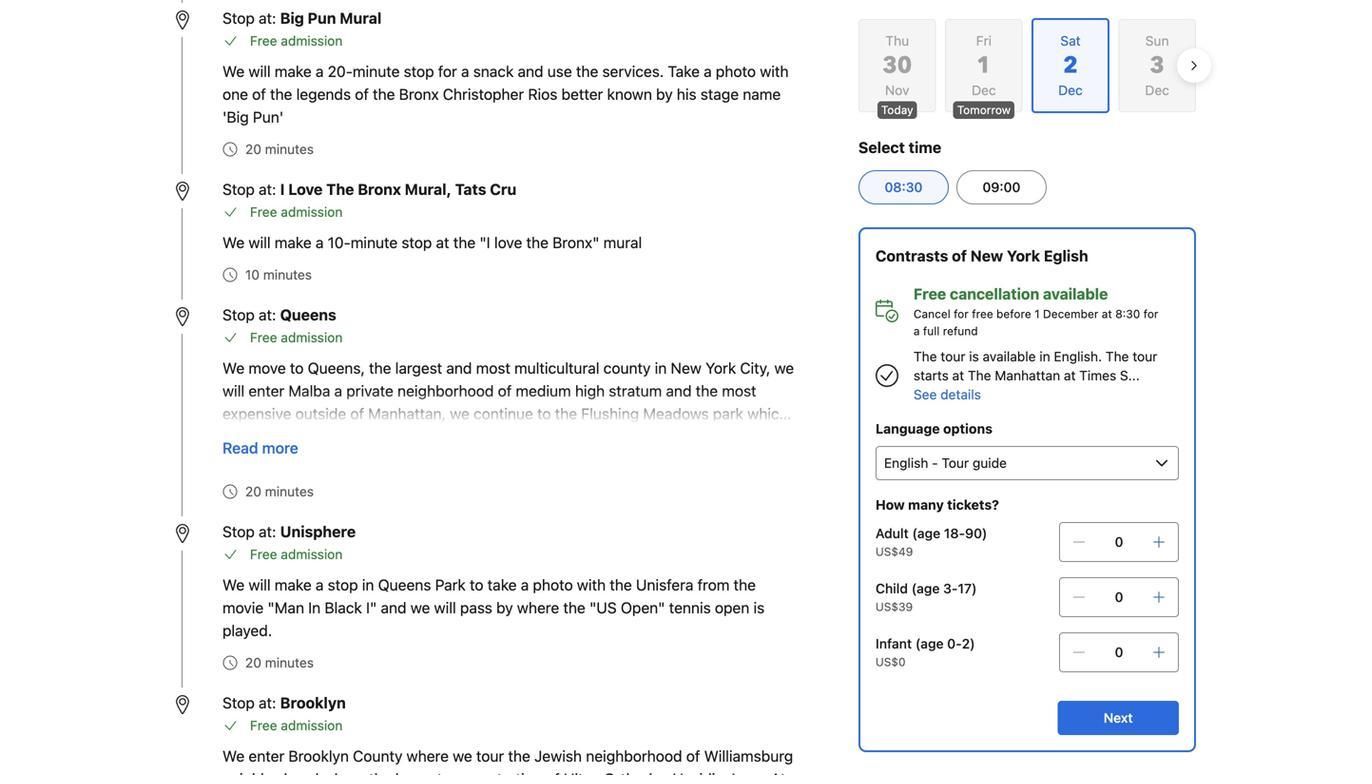 Task type: vqa. For each thing, say whether or not it's contained in the screenshot.


Task type: locate. For each thing, give the bounding box(es) containing it.
stop up enter
[[223, 694, 255, 712]]

the right love
[[326, 180, 354, 198]]

(age inside child (age 3-17) us$39
[[912, 581, 940, 596]]

0 vertical spatial (age
[[913, 526, 941, 541]]

williamsburg
[[704, 747, 794, 765]]

20 minutes up stop at: unisphere
[[245, 484, 314, 499]]

stop down the mural,
[[402, 234, 432, 252]]

1 free admission from the top
[[250, 33, 343, 49]]

10 minutes
[[245, 267, 312, 283]]

"man
[[268, 599, 304, 617]]

in
[[1040, 349, 1051, 364], [362, 576, 374, 594]]

eglish
[[1044, 247, 1089, 265]]

0 vertical spatial stop
[[404, 62, 434, 80]]

child (age 3-17) us$39
[[876, 581, 977, 614]]

3-
[[944, 581, 958, 596]]

minutes down pun'
[[265, 141, 314, 157]]

at: left big
[[259, 9, 276, 27]]

3 0 from the top
[[1115, 644, 1124, 660]]

0 horizontal spatial with
[[577, 576, 606, 594]]

20 down read more
[[245, 484, 262, 499]]

cancel
[[914, 307, 951, 321]]

1 horizontal spatial neighborhood
[[586, 747, 683, 765]]

we up movie
[[223, 576, 245, 594]]

free up cancel
[[914, 285, 947, 303]]

1 we from the top
[[223, 62, 245, 80]]

minute down 'stop at: i love the bronx mural, tats cru'
[[351, 234, 398, 252]]

sun
[[1146, 33, 1170, 49]]

20 down pun'
[[245, 141, 262, 157]]

1 vertical spatial neighborhood
[[223, 770, 319, 775]]

available inside free cancellation available cancel for free before 1 december at 8:30 for a full refund
[[1044, 285, 1109, 303]]

2 free admission from the top
[[250, 204, 343, 220]]

1 horizontal spatial is
[[970, 349, 980, 364]]

free down stop at: unisphere
[[250, 546, 277, 562]]

brooklyn up enter
[[280, 694, 346, 712]]

1 vertical spatial by
[[497, 599, 513, 617]]

1 vertical spatial bronx
[[358, 180, 401, 198]]

1 horizontal spatial dec
[[1146, 82, 1170, 98]]

1 at: from the top
[[259, 9, 276, 27]]

how
[[876, 497, 905, 513]]

1 down the fri
[[977, 50, 992, 81]]

0 vertical spatial queens
[[280, 306, 337, 324]]

3 at: from the top
[[259, 306, 276, 324]]

0 vertical spatial 0
[[1115, 534, 1124, 550]]

region
[[844, 10, 1212, 121]]

brooklyn right enter
[[289, 747, 349, 765]]

3 stop from the top
[[223, 306, 255, 324]]

minute down mural
[[353, 62, 400, 80]]

0 vertical spatial with
[[760, 62, 789, 80]]

neighborhood up orthodox
[[586, 747, 683, 765]]

0 for infant (age 0-2)
[[1115, 644, 1124, 660]]

we inside we will make a stop in queens park to take a photo with the unisfera from the movie "man in black i" and we will pass by where the "us open" tennis open is played.
[[223, 576, 245, 594]]

by down the take
[[497, 599, 513, 617]]

at: left i
[[259, 180, 276, 198]]

1 horizontal spatial queens
[[378, 576, 431, 594]]

at left the 8:30
[[1102, 307, 1113, 321]]

0 horizontal spatial photo
[[533, 576, 573, 594]]

0 vertical spatial make
[[275, 62, 312, 80]]

brooklyn
[[280, 694, 346, 712], [289, 747, 349, 765]]

0 vertical spatial where
[[517, 599, 560, 617]]

free admission down stop at: unisphere
[[250, 546, 343, 562]]

available up manhattan
[[983, 349, 1036, 364]]

at: left unisphere
[[259, 523, 276, 541]]

minutes
[[265, 141, 314, 157], [263, 267, 312, 283], [265, 484, 314, 499], [265, 655, 314, 671]]

1 vertical spatial available
[[983, 349, 1036, 364]]

1 vertical spatial stop
[[402, 234, 432, 252]]

of left new
[[952, 247, 967, 265]]

1
[[977, 50, 992, 81], [1035, 307, 1040, 321]]

in
[[308, 599, 321, 617]]

0 vertical spatial brooklyn
[[280, 694, 346, 712]]

where up largest
[[407, 747, 449, 765]]

manhattan
[[995, 368, 1061, 383]]

0 horizontal spatial we
[[411, 599, 430, 617]]

1 horizontal spatial 1
[[1035, 307, 1040, 321]]

mural,
[[405, 180, 452, 198]]

make inside we will make a stop in queens park to take a photo with the unisfera from the movie "man in black i" and we will pass by where the "us open" tennis open is played.
[[275, 576, 312, 594]]

stop left i
[[223, 180, 255, 198]]

free for we will make a 10-minute stop at the "i love the bronx" mural
[[250, 204, 277, 220]]

2 vertical spatial where
[[323, 770, 365, 775]]

is inside the tour is available in english.    the tour starts at the manhattan at times s... see details
[[970, 349, 980, 364]]

stop left snack
[[404, 62, 434, 80]]

make for stop
[[275, 576, 312, 594]]

tour up concentration
[[476, 747, 504, 765]]

with up "us
[[577, 576, 606, 594]]

0 horizontal spatial available
[[983, 349, 1036, 364]]

at inside free cancellation available cancel for free before 1 december at 8:30 for a full refund
[[1102, 307, 1113, 321]]

2 vertical spatial 20 minutes
[[245, 655, 314, 671]]

(age inside adult (age 18-90) us$49
[[913, 526, 941, 541]]

free down stop at: big pun mural
[[250, 33, 277, 49]]

3 20 from the top
[[245, 655, 262, 671]]

free up the 10 in the top left of the page
[[250, 204, 277, 220]]

movie
[[223, 599, 264, 617]]

stop
[[223, 9, 255, 27], [223, 180, 255, 198], [223, 306, 255, 324], [223, 523, 255, 541], [223, 694, 255, 712]]

1 vertical spatial brooklyn
[[289, 747, 349, 765]]

largest
[[395, 770, 443, 775]]

read
[[223, 439, 258, 457]]

we inside the we enter brooklyn county where we tour the jewish neighborhood of williamsburg neighborhood where the largest concentration of ultra-orthodox hasidic jews. a
[[223, 747, 245, 765]]

0 horizontal spatial 1
[[977, 50, 992, 81]]

we
[[223, 62, 245, 80], [223, 234, 245, 252], [223, 576, 245, 594], [223, 747, 245, 765]]

0 vertical spatial we
[[411, 599, 430, 617]]

(age for child
[[912, 581, 940, 596]]

minutes for 20-
[[265, 141, 314, 157]]

1 0 from the top
[[1115, 534, 1124, 550]]

free inside free cancellation available cancel for free before 1 december at 8:30 for a full refund
[[914, 285, 947, 303]]

0 vertical spatial in
[[1040, 349, 1051, 364]]

(age inside infant (age 0-2) us$0
[[916, 636, 944, 652]]

admission for unisphere
[[281, 546, 343, 562]]

and inside we will make a stop in queens park to take a photo with the unisfera from the movie "man in black i" and we will pass by where the "us open" tennis open is played.
[[381, 599, 407, 617]]

before
[[997, 307, 1032, 321]]

1 right before
[[1035, 307, 1040, 321]]

dec inside fri 1 dec tomorrow
[[972, 82, 997, 98]]

1 horizontal spatial photo
[[716, 62, 756, 80]]

neighborhood down enter
[[223, 770, 319, 775]]

1 admission from the top
[[281, 33, 343, 49]]

1 vertical spatial photo
[[533, 576, 573, 594]]

1 horizontal spatial tour
[[941, 349, 966, 364]]

5 at: from the top
[[259, 694, 276, 712]]

bronx left christopher
[[399, 85, 439, 103]]

0
[[1115, 534, 1124, 550], [1115, 589, 1124, 605], [1115, 644, 1124, 660]]

1 vertical spatial we
[[453, 747, 473, 765]]

3 20 minutes from the top
[[245, 655, 314, 671]]

will up pun'
[[249, 62, 271, 80]]

with inside we will make a 20-minute stop for a snack and use the services. take a photo with one of the legends of the bronx christopher rios better known by his stage name 'big pun'
[[760, 62, 789, 80]]

4 at: from the top
[[259, 523, 276, 541]]

4 free admission from the top
[[250, 546, 343, 562]]

3 make from the top
[[275, 576, 312, 594]]

0 horizontal spatial neighborhood
[[223, 770, 319, 775]]

(age left 18-
[[913, 526, 941, 541]]

1 vertical spatial with
[[577, 576, 606, 594]]

bronx
[[399, 85, 439, 103], [358, 180, 401, 198]]

free admission down love
[[250, 204, 343, 220]]

is right open
[[754, 599, 765, 617]]

known
[[607, 85, 652, 103]]

free
[[250, 33, 277, 49], [250, 204, 277, 220], [914, 285, 947, 303], [250, 330, 277, 345], [250, 546, 277, 562], [250, 718, 277, 733]]

1 horizontal spatial with
[[760, 62, 789, 80]]

0 horizontal spatial in
[[362, 576, 374, 594]]

tomorrow
[[958, 103, 1011, 117]]

stop up movie
[[223, 523, 255, 541]]

0 vertical spatial 1
[[977, 50, 992, 81]]

2 vertical spatial 20
[[245, 655, 262, 671]]

refund
[[943, 324, 979, 338]]

neighborhood
[[586, 747, 683, 765], [223, 770, 319, 775]]

(age left '0-' in the right of the page
[[916, 636, 944, 652]]

4 we from the top
[[223, 747, 245, 765]]

1 vertical spatial is
[[754, 599, 765, 617]]

1 stop from the top
[[223, 9, 255, 27]]

1 horizontal spatial by
[[656, 85, 673, 103]]

photo right the take
[[533, 576, 573, 594]]

dec down 3
[[1146, 82, 1170, 98]]

3 admission from the top
[[281, 330, 343, 345]]

2 stop from the top
[[223, 180, 255, 198]]

0 horizontal spatial tour
[[476, 747, 504, 765]]

0 horizontal spatial is
[[754, 599, 765, 617]]

20 minutes down pun'
[[245, 141, 314, 157]]

adult (age 18-90) us$49
[[876, 526, 988, 558]]

make inside we will make a 20-minute stop for a snack and use the services. take a photo with one of the legends of the bronx christopher rios better known by his stage name 'big pun'
[[275, 62, 312, 80]]

2 vertical spatial 0
[[1115, 644, 1124, 660]]

will inside we will make a 20-minute stop for a snack and use the services. take a photo with one of the legends of the bronx christopher rios better known by his stage name 'big pun'
[[249, 62, 271, 80]]

1 vertical spatial 1
[[1035, 307, 1040, 321]]

2 admission from the top
[[281, 204, 343, 220]]

will for we will make a 20-minute stop for a snack and use the services. take a photo with one of the legends of the bronx christopher rios better known by his stage name 'big pun'
[[249, 62, 271, 80]]

pun'
[[253, 108, 284, 126]]

3 we from the top
[[223, 576, 245, 594]]

is down refund
[[970, 349, 980, 364]]

0 vertical spatial neighborhood
[[586, 747, 683, 765]]

for up christopher
[[438, 62, 457, 80]]

5 stop from the top
[[223, 694, 255, 712]]

2 horizontal spatial for
[[1144, 307, 1159, 321]]

will up the 10 in the top left of the page
[[249, 234, 271, 252]]

by left his
[[656, 85, 673, 103]]

we right i"
[[411, 599, 430, 617]]

queens down 10 minutes
[[280, 306, 337, 324]]

options
[[944, 421, 993, 437]]

1 vertical spatial where
[[407, 747, 449, 765]]

0-
[[948, 636, 962, 652]]

1 vertical spatial make
[[275, 234, 312, 252]]

2 we from the top
[[223, 234, 245, 252]]

5 free admission from the top
[[250, 718, 343, 733]]

make up "man
[[275, 576, 312, 594]]

photo up stage
[[716, 62, 756, 80]]

child
[[876, 581, 908, 596]]

0 vertical spatial by
[[656, 85, 673, 103]]

free admission
[[250, 33, 343, 49], [250, 204, 343, 220], [250, 330, 343, 345], [250, 546, 343, 562], [250, 718, 343, 733]]

stop at: big pun mural
[[223, 9, 382, 27]]

we up the stop at: queens
[[223, 234, 245, 252]]

30
[[883, 50, 912, 81]]

20 down "played."
[[245, 655, 262, 671]]

in up manhattan
[[1040, 349, 1051, 364]]

0 vertical spatial and
[[518, 62, 544, 80]]

2 vertical spatial make
[[275, 576, 312, 594]]

in inside the tour is available in english.    the tour starts at the manhattan at times s... see details
[[1040, 349, 1051, 364]]

2 dec from the left
[[1146, 82, 1170, 98]]

take
[[488, 576, 517, 594]]

0 vertical spatial minute
[[353, 62, 400, 80]]

0 vertical spatial 20
[[245, 141, 262, 157]]

1 horizontal spatial and
[[518, 62, 544, 80]]

20 minutes up stop at: brooklyn on the bottom left of the page
[[245, 655, 314, 671]]

admission down the stop at: queens
[[281, 330, 343, 345]]

admission down stop at: big pun mural
[[281, 33, 343, 49]]

1 vertical spatial 0
[[1115, 589, 1124, 605]]

2 vertical spatial (age
[[916, 636, 944, 652]]

where right pass
[[517, 599, 560, 617]]

0 vertical spatial bronx
[[399, 85, 439, 103]]

admission
[[281, 33, 343, 49], [281, 204, 343, 220], [281, 330, 343, 345], [281, 546, 343, 562], [281, 718, 343, 733]]

by
[[656, 85, 673, 103], [497, 599, 513, 617]]

county
[[353, 747, 403, 765]]

5 admission from the top
[[281, 718, 343, 733]]

infant (age 0-2) us$0
[[876, 636, 976, 669]]

for
[[438, 62, 457, 80], [954, 307, 969, 321], [1144, 307, 1159, 321]]

at: for brooklyn
[[259, 694, 276, 712]]

stop up black
[[328, 576, 358, 594]]

where down county
[[323, 770, 365, 775]]

stop inside we will make a 20-minute stop for a snack and use the services. take a photo with one of the legends of the bronx christopher rios better known by his stage name 'big pun'
[[404, 62, 434, 80]]

next button
[[1058, 701, 1180, 735]]

0 vertical spatial 20 minutes
[[245, 141, 314, 157]]

1 horizontal spatial in
[[1040, 349, 1051, 364]]

1 20 from the top
[[245, 141, 262, 157]]

we inside the we enter brooklyn county where we tour the jewish neighborhood of williamsburg neighborhood where the largest concentration of ultra-orthodox hasidic jews. a
[[453, 747, 473, 765]]

1 dec from the left
[[972, 82, 997, 98]]

0 horizontal spatial by
[[497, 599, 513, 617]]

details
[[941, 387, 982, 402]]

full
[[924, 324, 940, 338]]

1 vertical spatial minute
[[351, 234, 398, 252]]

1 vertical spatial 20
[[245, 484, 262, 499]]

tour
[[941, 349, 966, 364], [1133, 349, 1158, 364], [476, 747, 504, 765]]

1 vertical spatial queens
[[378, 576, 431, 594]]

bronx left the mural,
[[358, 180, 401, 198]]

minutes for 10-
[[263, 267, 312, 283]]

of down jewish
[[546, 770, 560, 775]]

where
[[517, 599, 560, 617], [407, 747, 449, 765], [323, 770, 365, 775]]

free admission down the stop at: queens
[[250, 330, 343, 345]]

4 admission from the top
[[281, 546, 343, 562]]

love
[[288, 180, 323, 198]]

love
[[495, 234, 523, 252]]

0 horizontal spatial and
[[381, 599, 407, 617]]

brooklyn inside the we enter brooklyn county where we tour the jewish neighborhood of williamsburg neighborhood where the largest concentration of ultra-orthodox hasidic jews. a
[[289, 747, 349, 765]]

with up the name
[[760, 62, 789, 80]]

the up s...
[[1106, 349, 1130, 364]]

queens left park
[[378, 576, 431, 594]]

language
[[876, 421, 940, 437]]

admission for brooklyn
[[281, 718, 343, 733]]

free admission down big
[[250, 33, 343, 49]]

2 vertical spatial stop
[[328, 576, 358, 594]]

2 horizontal spatial where
[[517, 599, 560, 617]]

mural
[[604, 234, 642, 252]]

1 vertical spatial and
[[381, 599, 407, 617]]

minute inside we will make a 20-minute stop for a snack and use the services. take a photo with one of the legends of the bronx christopher rios better known by his stage name 'big pun'
[[353, 62, 400, 80]]

2 0 from the top
[[1115, 589, 1124, 605]]

free down stop at: brooklyn on the bottom left of the page
[[250, 718, 277, 733]]

will up movie
[[249, 576, 271, 594]]

photo inside we will make a stop in queens park to take a photo with the unisfera from the movie "man in black i" and we will pass by where the "us open" tennis open is played.
[[533, 576, 573, 594]]

at: down 10 minutes
[[259, 306, 276, 324]]

select time
[[859, 138, 942, 156]]

admission down unisphere
[[281, 546, 343, 562]]

a inside free cancellation available cancel for free before 1 december at 8:30 for a full refund
[[914, 324, 920, 338]]

we will make a 20-minute stop for a snack and use the services. take a photo with one of the legends of the bronx christopher rios better known by his stage name 'big pun'
[[223, 62, 789, 126]]

(age left 3-
[[912, 581, 940, 596]]

time
[[909, 138, 942, 156]]

1 vertical spatial 20 minutes
[[245, 484, 314, 499]]

by inside we will make a stop in queens park to take a photo with the unisfera from the movie "man in black i" and we will pass by where the "us open" tennis open is played.
[[497, 599, 513, 617]]

2 at: from the top
[[259, 180, 276, 198]]

the right love
[[527, 234, 549, 252]]

in up i"
[[362, 576, 374, 594]]

0 vertical spatial photo
[[716, 62, 756, 80]]

20-
[[328, 62, 353, 80]]

queens inside we will make a stop in queens park to take a photo with the unisfera from the movie "man in black i" and we will pass by where the "us open" tennis open is played.
[[378, 576, 431, 594]]

0 vertical spatial is
[[970, 349, 980, 364]]

available inside the tour is available in english.    the tour starts at the manhattan at times s... see details
[[983, 349, 1036, 364]]

20 for we will make a 20-minute stop for a snack and use the services. take a photo with one of the legends of the bronx christopher rios better known by his stage name 'big pun'
[[245, 141, 262, 157]]

available
[[1044, 285, 1109, 303], [983, 349, 1036, 364]]

tour down refund
[[941, 349, 966, 364]]

0 horizontal spatial for
[[438, 62, 457, 80]]

minutes right the 10 in the top left of the page
[[263, 267, 312, 283]]

at: for unisphere
[[259, 523, 276, 541]]

at: for queens
[[259, 306, 276, 324]]

free
[[972, 307, 994, 321]]

free for we will make a 20-minute stop for a snack and use the services. take a photo with one of the legends of the bronx christopher rios better known by his stage name 'big pun'
[[250, 33, 277, 49]]

free admission down stop at: brooklyn on the bottom left of the page
[[250, 718, 343, 733]]

we for we will make a 10-minute stop at the "i love the bronx" mural
[[223, 234, 245, 252]]

we for we enter brooklyn county where we tour the jewish neighborhood of williamsburg neighborhood where the largest concentration of ultra-orthodox hasidic jews. a
[[223, 747, 245, 765]]

and up rios
[[518, 62, 544, 80]]

1 inside free cancellation available cancel for free before 1 december at 8:30 for a full refund
[[1035, 307, 1040, 321]]

0 for adult (age 18-90)
[[1115, 534, 1124, 550]]

1 horizontal spatial we
[[453, 747, 473, 765]]

contrasts
[[876, 247, 949, 265]]

we up one
[[223, 62, 245, 80]]

minutes up stop at: brooklyn on the bottom left of the page
[[265, 655, 314, 671]]

stop left big
[[223, 9, 255, 27]]

3 free admission from the top
[[250, 330, 343, 345]]

stop for stop at: queens
[[223, 306, 255, 324]]

is inside we will make a stop in queens park to take a photo with the unisfera from the movie "man in black i" and we will pass by where the "us open" tennis open is played.
[[754, 599, 765, 617]]

we inside we will make a 20-minute stop for a snack and use the services. take a photo with one of the legends of the bronx christopher rios better known by his stage name 'big pun'
[[223, 62, 245, 80]]

1 vertical spatial (age
[[912, 581, 940, 596]]

1 vertical spatial in
[[362, 576, 374, 594]]

1 20 minutes from the top
[[245, 141, 314, 157]]

language options
[[876, 421, 993, 437]]

will for we will make a stop in queens park to take a photo with the unisfera from the movie "man in black i" and we will pass by where the "us open" tennis open is played.
[[249, 576, 271, 594]]

the up "us
[[610, 576, 632, 594]]

make up legends
[[275, 62, 312, 80]]

2 make from the top
[[275, 234, 312, 252]]

0 horizontal spatial dec
[[972, 82, 997, 98]]

0 vertical spatial available
[[1044, 285, 1109, 303]]

1 horizontal spatial available
[[1044, 285, 1109, 303]]

unisphere
[[280, 523, 356, 541]]

bronx"
[[553, 234, 600, 252]]

4 stop from the top
[[223, 523, 255, 541]]

1 make from the top
[[275, 62, 312, 80]]



Task type: describe. For each thing, give the bounding box(es) containing it.
of right one
[[252, 85, 266, 103]]

services.
[[603, 62, 664, 80]]

we for we will make a 20-minute stop for a snack and use the services. take a photo with one of the legends of the bronx christopher rios better known by his stage name 'big pun'
[[223, 62, 245, 80]]

pun
[[308, 9, 336, 27]]

tickets?
[[948, 497, 1000, 513]]

1 horizontal spatial where
[[407, 747, 449, 765]]

brooklyn for enter
[[289, 747, 349, 765]]

fri 1 dec tomorrow
[[958, 33, 1011, 117]]

3
[[1150, 50, 1165, 81]]

1 inside fri 1 dec tomorrow
[[977, 50, 992, 81]]

dec for 1
[[972, 82, 997, 98]]

will for we will make a 10-minute stop at the "i love the bronx" mural
[[249, 234, 271, 252]]

at down english. at right top
[[1064, 368, 1076, 383]]

minutes up stop at: unisphere
[[265, 484, 314, 499]]

infant
[[876, 636, 912, 652]]

stop at: queens
[[223, 306, 337, 324]]

the up pun'
[[270, 85, 292, 103]]

make for 10-
[[275, 234, 312, 252]]

the down county
[[369, 770, 391, 775]]

"us
[[590, 599, 617, 617]]

bronx inside we will make a 20-minute stop for a snack and use the services. take a photo with one of the legends of the bronx christopher rios better known by his stage name 'big pun'
[[399, 85, 439, 103]]

hasidic
[[673, 770, 724, 775]]

better
[[562, 85, 603, 103]]

free admission for brooklyn
[[250, 718, 343, 733]]

and inside we will make a 20-minute stop for a snack and use the services. take a photo with one of the legends of the bronx christopher rios better known by his stage name 'big pun'
[[518, 62, 544, 80]]

minute for 10-
[[351, 234, 398, 252]]

jewish
[[535, 747, 582, 765]]

20 minutes for we will make a stop in queens park to take a photo with the unisfera from the movie "man in black i" and we will pass by where the "us open" tennis open is played.
[[245, 655, 314, 671]]

orthodox
[[604, 770, 669, 775]]

read more
[[223, 439, 299, 457]]

open"
[[621, 599, 665, 617]]

legends
[[296, 85, 351, 103]]

read more button
[[211, 425, 310, 471]]

next
[[1104, 710, 1134, 726]]

the right legends
[[373, 85, 395, 103]]

pass
[[460, 599, 493, 617]]

tats
[[455, 180, 487, 198]]

stop for for
[[404, 62, 434, 80]]

tour inside the we enter brooklyn county where we tour the jewish neighborhood of williamsburg neighborhood where the largest concentration of ultra-orthodox hasidic jews. a
[[476, 747, 504, 765]]

starts
[[914, 368, 949, 383]]

admission for queens
[[281, 330, 343, 345]]

2 20 from the top
[[245, 484, 262, 499]]

ultra-
[[564, 770, 604, 775]]

fri
[[977, 33, 992, 49]]

i"
[[366, 599, 377, 617]]

stop for stop at: big pun mural
[[223, 9, 255, 27]]

we enter brooklyn county where we tour the jewish neighborhood of williamsburg neighborhood where the largest concentration of ultra-orthodox hasidic jews. a
[[223, 747, 794, 775]]

free admission for queens
[[250, 330, 343, 345]]

17)
[[958, 581, 977, 596]]

contrasts of new york eglish
[[876, 247, 1089, 265]]

0 horizontal spatial where
[[323, 770, 365, 775]]

us$0
[[876, 655, 906, 669]]

the left "us
[[563, 599, 586, 617]]

dec for 3
[[1146, 82, 1170, 98]]

20 for we will make a stop in queens park to take a photo with the unisfera from the movie "man in black i" and we will pass by where the "us open" tennis open is played.
[[245, 655, 262, 671]]

nov
[[886, 82, 910, 98]]

the up details at the right
[[968, 368, 992, 383]]

stop inside we will make a stop in queens park to take a photo with the unisfera from the movie "man in black i" and we will pass by where the "us open" tennis open is played.
[[328, 576, 358, 594]]

20 minutes for we will make a 20-minute stop for a snack and use the services. take a photo with one of the legends of the bronx christopher rios better known by his stage name 'big pun'
[[245, 141, 314, 157]]

free cancellation available cancel for free before 1 december at 8:30 for a full refund
[[914, 285, 1159, 338]]

his
[[677, 85, 697, 103]]

use
[[548, 62, 572, 80]]

90)
[[966, 526, 988, 541]]

photo inside we will make a 20-minute stop for a snack and use the services. take a photo with one of the legends of the bronx christopher rios better known by his stage name 'big pun'
[[716, 62, 756, 80]]

where inside we will make a stop in queens park to take a photo with the unisfera from the movie "man in black i" and we will pass by where the "us open" tennis open is played.
[[517, 599, 560, 617]]

the up open
[[734, 576, 756, 594]]

make for 20-
[[275, 62, 312, 80]]

take
[[668, 62, 700, 80]]

times
[[1080, 368, 1117, 383]]

free down the stop at: queens
[[250, 330, 277, 345]]

at up details at the right
[[953, 368, 965, 383]]

0 horizontal spatial queens
[[280, 306, 337, 324]]

thu 30 nov today
[[882, 33, 914, 117]]

unisfera
[[636, 576, 694, 594]]

jews.
[[728, 770, 767, 775]]

(age for adult
[[913, 526, 941, 541]]

18-
[[944, 526, 966, 541]]

adult
[[876, 526, 909, 541]]

we inside we will make a stop in queens park to take a photo with the unisfera from the movie "man in black i" and we will pass by where the "us open" tennis open is played.
[[411, 599, 430, 617]]

"i
[[480, 234, 491, 252]]

played.
[[223, 622, 272, 640]]

09:00
[[983, 179, 1021, 195]]

from
[[698, 576, 730, 594]]

see details link
[[914, 387, 982, 402]]

more
[[262, 439, 299, 457]]

the up better
[[576, 62, 599, 80]]

mural
[[340, 9, 382, 27]]

free admission for unisphere
[[250, 546, 343, 562]]

of up hasidic
[[687, 747, 701, 765]]

new
[[971, 247, 1004, 265]]

park
[[435, 576, 466, 594]]

for inside we will make a 20-minute stop for a snack and use the services. take a photo with one of the legends of the bronx christopher rios better known by his stage name 'big pun'
[[438, 62, 457, 80]]

december
[[1044, 307, 1099, 321]]

the up concentration
[[508, 747, 531, 765]]

at: for i love the bronx mural, tats cru
[[259, 180, 276, 198]]

at left "i
[[436, 234, 450, 252]]

2 horizontal spatial tour
[[1133, 349, 1158, 364]]

free for we enter brooklyn county where we tour the jewish neighborhood of williamsburg neighborhood where the largest concentration of ultra-orthodox hasidic jews. a
[[250, 718, 277, 733]]

minutes for stop
[[265, 655, 314, 671]]

we for we will make a stop in queens park to take a photo with the unisfera from the movie "man in black i" and we will pass by where the "us open" tennis open is played.
[[223, 576, 245, 594]]

the left "i
[[454, 234, 476, 252]]

1 horizontal spatial for
[[954, 307, 969, 321]]

snack
[[473, 62, 514, 80]]

(age for infant
[[916, 636, 944, 652]]

region containing 30
[[844, 10, 1212, 121]]

with inside we will make a stop in queens park to take a photo with the unisfera from the movie "man in black i" and we will pass by where the "us open" tennis open is played.
[[577, 576, 606, 594]]

admission for big
[[281, 33, 343, 49]]

tennis
[[669, 599, 711, 617]]

i
[[280, 180, 285, 198]]

will down park
[[434, 599, 456, 617]]

s...
[[1121, 368, 1140, 383]]

free for we will make a stop in queens park to take a photo with the unisfera from the movie "man in black i" and we will pass by where the "us open" tennis open is played.
[[250, 546, 277, 562]]

stop for stop at: brooklyn
[[223, 694, 255, 712]]

york
[[1007, 247, 1041, 265]]

enter
[[249, 747, 285, 765]]

in inside we will make a stop in queens park to take a photo with the unisfera from the movie "man in black i" and we will pass by where the "us open" tennis open is played.
[[362, 576, 374, 594]]

the tour is available in english.    the tour starts at the manhattan at times s... see details
[[914, 349, 1158, 402]]

the up starts on the right top
[[914, 349, 938, 364]]

sun 3 dec
[[1146, 33, 1170, 98]]

free admission for i
[[250, 204, 343, 220]]

us$39
[[876, 600, 913, 614]]

0 for child (age 3-17)
[[1115, 589, 1124, 605]]

us$49
[[876, 545, 914, 558]]

many
[[909, 497, 944, 513]]

stop for stop at: i love the bronx mural, tats cru
[[223, 180, 255, 198]]

concentration
[[447, 770, 542, 775]]

select
[[859, 138, 905, 156]]

free admission for big
[[250, 33, 343, 49]]

brooklyn for at:
[[280, 694, 346, 712]]

english.
[[1054, 349, 1103, 364]]

today
[[882, 103, 914, 117]]

at: for big pun mural
[[259, 9, 276, 27]]

thu
[[886, 33, 910, 49]]

2 20 minutes from the top
[[245, 484, 314, 499]]

admission for i
[[281, 204, 343, 220]]

big
[[280, 9, 304, 27]]

of right legends
[[355, 85, 369, 103]]

by inside we will make a 20-minute stop for a snack and use the services. take a photo with one of the legends of the bronx christopher rios better known by his stage name 'big pun'
[[656, 85, 673, 103]]

cru
[[490, 180, 517, 198]]

stop for stop at: unisphere
[[223, 523, 255, 541]]

minute for 20-
[[353, 62, 400, 80]]

cancellation
[[950, 285, 1040, 303]]

10-
[[328, 234, 351, 252]]

stop at: unisphere
[[223, 523, 356, 541]]

to
[[470, 576, 484, 594]]

stop for at
[[402, 234, 432, 252]]

how many tickets?
[[876, 497, 1000, 513]]

stop at: brooklyn
[[223, 694, 346, 712]]

stop at: i love the bronx mural, tats cru
[[223, 180, 517, 198]]

name
[[743, 85, 781, 103]]



